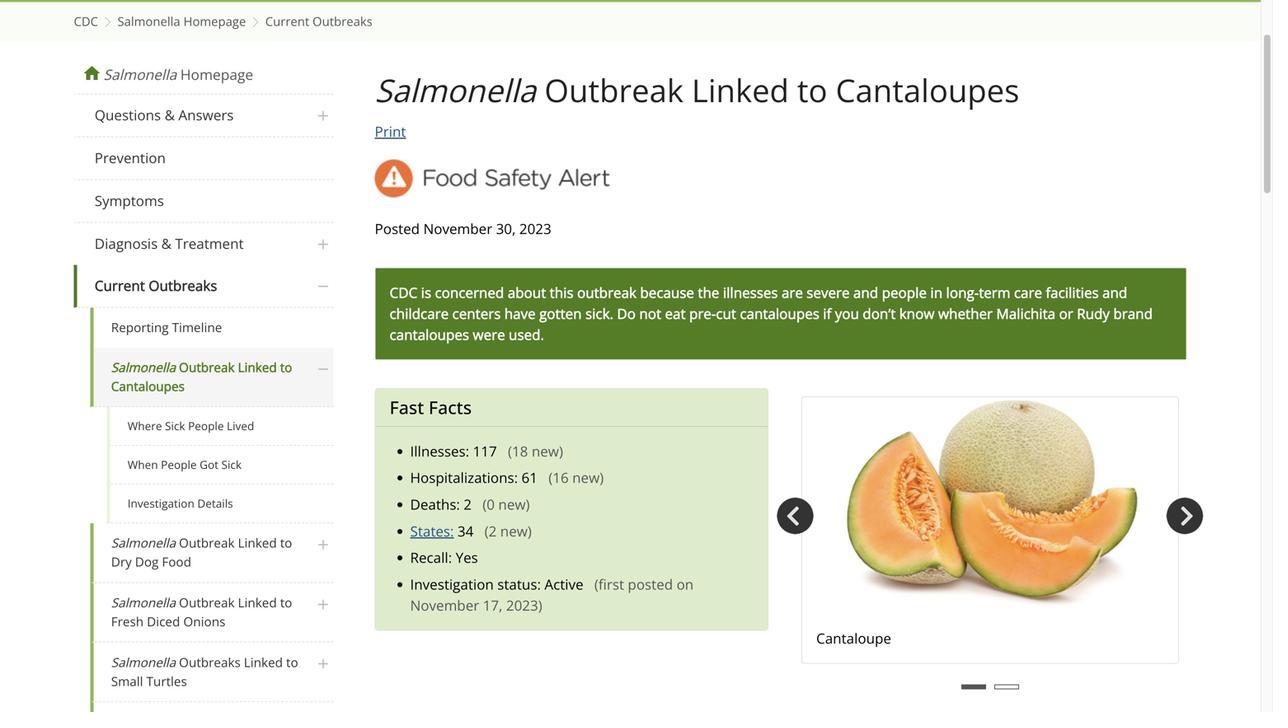 Task type: describe. For each thing, give the bounding box(es) containing it.
gotten
[[540, 304, 582, 323]]

you
[[835, 304, 859, 323]]

banner banner
[[0, 0, 1261, 42]]

investigation status: active
[[410, 575, 595, 594]]

treatment
[[175, 234, 244, 253]]

active
[[545, 575, 584, 594]]

salmonella inside banner banner
[[118, 13, 180, 30]]

states:
[[410, 522, 454, 541]]

cantaloupes inside outbreak linked to cantaloupes
[[111, 378, 185, 395]]

deaths:
[[410, 495, 460, 514]]

on
[[677, 575, 694, 594]]

dry
[[111, 554, 132, 571]]

outbreaks linked to small turtles
[[111, 654, 298, 690]]

posted november 30, 2023
[[375, 220, 552, 238]]

facilities
[[1046, 283, 1099, 302]]

outbreak linked to fresh diced onions
[[111, 594, 292, 631]]

questions & answers
[[95, 106, 234, 125]]

outbreak linked to dry dog food
[[111, 535, 292, 571]]

(first posted on november 17, 2023)
[[410, 575, 694, 615]]

2
[[464, 495, 472, 514]]

print link
[[375, 121, 406, 142]]

minus image for reporting timeline
[[313, 274, 334, 299]]

reporting
[[111, 319, 169, 336]]

1 vertical spatial current outbreaks link
[[74, 265, 334, 308]]

34
[[458, 522, 474, 541]]

0 horizontal spatial cantaloupes
[[390, 326, 469, 344]]

home image
[[84, 64, 100, 86]]

onions
[[183, 613, 226, 631]]

0 vertical spatial cantaloupes
[[836, 68, 1020, 111]]

print
[[375, 122, 406, 141]]

childcare
[[390, 304, 449, 323]]

left navigation menu navigation
[[74, 56, 334, 713]]

term
[[979, 283, 1011, 302]]

cantaloupe tab panel
[[802, 397, 1180, 664]]

diagnosis
[[95, 234, 158, 253]]

timeline
[[172, 319, 222, 336]]

& for questions
[[165, 106, 175, 125]]

were
[[473, 326, 505, 344]]

linked for outbreak linked to fresh diced onions
[[238, 594, 277, 612]]

1 vertical spatial people
[[161, 457, 197, 473]]

centers
[[453, 304, 501, 323]]

61
[[522, 469, 538, 488]]

about
[[508, 283, 546, 302]]

when
[[128, 457, 158, 473]]

care
[[1015, 283, 1043, 302]]

(first
[[595, 575, 624, 594]]

salmonella up the questions
[[104, 65, 177, 84]]

salmonella homepage inside banner banner
[[118, 13, 246, 30]]

questions
[[95, 106, 161, 125]]

states: link
[[410, 522, 454, 541]]

symptoms
[[95, 191, 164, 210]]

salmonella down reporting
[[111, 359, 176, 376]]

investigation for investigation details
[[128, 496, 195, 511]]

outbreak for outbreak linked to cantaloupes
[[179, 359, 235, 376]]

outbreaks inside banner banner
[[313, 13, 373, 30]]

current inside left navigation menu navigation
[[95, 276, 145, 295]]

have
[[505, 304, 536, 323]]

food
[[162, 554, 191, 571]]

& for diagnosis
[[161, 234, 172, 253]]

outbreak for outbreak linked to dry dog food
[[179, 535, 235, 552]]

prevention link
[[74, 137, 334, 180]]

where
[[128, 419, 162, 434]]

answers
[[178, 106, 234, 125]]

2 plus image from the top
[[313, 232, 334, 257]]

brand
[[1114, 304, 1153, 323]]

do
[[617, 304, 636, 323]]

because
[[640, 283, 695, 302]]

details
[[197, 496, 233, 511]]

to for outbreak linked to cantaloupes
[[280, 359, 292, 376]]

symptoms link
[[74, 180, 334, 223]]

investigation for investigation status: active
[[410, 575, 494, 594]]

(16
[[549, 469, 569, 488]]

hospitalizations:
[[410, 469, 518, 488]]

linked for outbreak linked to dry dog food
[[238, 535, 277, 552]]

prevention
[[95, 149, 166, 168]]

yes
[[456, 549, 478, 568]]

diced
[[147, 613, 180, 631]]

1 horizontal spatial sick
[[222, 457, 242, 473]]

fast
[[390, 396, 424, 420]]

eat
[[665, 304, 686, 323]]

0 vertical spatial people
[[188, 419, 224, 434]]

illnesses: 117 (18 new) hospitalizations: 61 (16 new) deaths: 2 (0 new) states: 34 (2 new) recall: yes
[[410, 442, 604, 568]]

1 vertical spatial outbreaks
[[149, 276, 217, 295]]

current outbreaks inside left navigation menu navigation
[[95, 276, 217, 295]]

salmonella homepage link
[[118, 13, 246, 31]]

cantaloupe
[[817, 629, 892, 648]]

outbreak
[[577, 283, 637, 302]]

(2
[[485, 522, 497, 541]]

new) right (2
[[501, 522, 532, 541]]

turtles
[[146, 673, 187, 690]]

posted
[[628, 575, 673, 594]]

are
[[782, 283, 803, 302]]

current inside banner banner
[[265, 13, 309, 30]]

rudy
[[1077, 304, 1110, 323]]

minus image for where sick people lived
[[313, 357, 334, 382]]

illnesses
[[723, 283, 778, 302]]



Task type: locate. For each thing, give the bounding box(es) containing it.
and
[[854, 283, 879, 302], [1103, 283, 1128, 302]]

people
[[188, 419, 224, 434], [161, 457, 197, 473]]

salmonella up fresh
[[111, 594, 176, 612]]

0 vertical spatial cdc
[[74, 13, 98, 30]]

salmonella right cdc link
[[118, 13, 180, 30]]

malichita
[[997, 304, 1056, 323]]

fresh
[[111, 613, 144, 631]]

1 vertical spatial november
[[410, 596, 479, 615]]

outbreak down banner banner
[[545, 68, 684, 111]]

outbreak down reporting timeline 'link'
[[179, 359, 235, 376]]

current outbreaks
[[265, 13, 373, 30], [95, 276, 217, 295]]

linked for outbreak linked to cantaloupes
[[238, 359, 277, 376]]

1 vertical spatial cantaloupes
[[111, 378, 185, 395]]

2 minus image from the top
[[313, 357, 334, 382]]

0 vertical spatial current
[[265, 13, 309, 30]]

cdc for cdc
[[74, 13, 98, 30]]

outbreaks inside outbreaks linked to small turtles
[[179, 654, 241, 671]]

to for outbreaks linked to small turtles
[[286, 654, 298, 671]]

where sick people lived
[[128, 419, 254, 434]]

current outbreaks link
[[265, 13, 373, 31], [74, 265, 334, 308]]

0 vertical spatial minus image
[[313, 274, 334, 299]]

or
[[1060, 304, 1074, 323]]

illustration with a triangle and exclamation mark and text reading food safety alert image
[[375, 160, 610, 198]]

cdc up 'home' "image"
[[74, 13, 98, 30]]

cdc link
[[74, 13, 98, 31]]

where sick people lived link
[[107, 408, 334, 446]]

tab list inside the image slider element
[[794, 672, 1187, 702]]

1 vertical spatial investigation
[[410, 575, 494, 594]]

cantaloupes
[[740, 304, 820, 323], [390, 326, 469, 344]]

1 vertical spatial salmonella homepage
[[104, 65, 253, 84]]

new)
[[532, 442, 563, 461], [573, 469, 604, 488], [499, 495, 530, 514], [501, 522, 532, 541]]

diagnosis & treatment link
[[74, 223, 334, 266]]

cantaloupe on a white background. image
[[803, 398, 1179, 615]]

salmonella outbreak linked to cantaloupes
[[375, 68, 1020, 111]]

0 vertical spatial current outbreaks link
[[265, 13, 373, 31]]

cdc is concerned about this outbreak because the illnesses are severe and people in long-term care facilities and childcare centers have gotten sick. do not eat pre-cut cantaloupes if you don't know whether malichita or rudy brand cantaloupes were used.
[[390, 283, 1153, 344]]

1 vertical spatial sick
[[222, 457, 242, 473]]

small
[[111, 673, 143, 690]]

outbreak up the onions at the bottom left of page
[[179, 594, 235, 612]]

don't
[[863, 304, 896, 323]]

lived
[[227, 419, 254, 434]]

1 horizontal spatial and
[[1103, 283, 1128, 302]]

got
[[200, 457, 219, 473]]

homepage
[[184, 13, 246, 30], [180, 65, 253, 84]]

investigation down "when"
[[128, 496, 195, 511]]

cantaloupes
[[836, 68, 1020, 111], [111, 378, 185, 395]]

cantaloupes down childcare
[[390, 326, 469, 344]]

pre-
[[690, 304, 716, 323]]

linked inside outbreak linked to dry dog food
[[238, 535, 277, 552]]

1 and from the left
[[854, 283, 879, 302]]

outbreak inside outbreak linked to fresh diced onions
[[179, 594, 235, 612]]

&
[[165, 106, 175, 125], [161, 234, 172, 253]]

sick right got
[[222, 457, 242, 473]]

to
[[798, 68, 828, 111], [280, 359, 292, 376], [280, 535, 292, 552], [280, 594, 292, 612], [286, 654, 298, 671]]

2 vertical spatial outbreaks
[[179, 654, 241, 671]]

salmonella up dog
[[111, 535, 176, 552]]

0 vertical spatial cantaloupes
[[740, 304, 820, 323]]

0 horizontal spatial and
[[854, 283, 879, 302]]

0 vertical spatial salmonella homepage
[[118, 13, 246, 30]]

people left lived
[[188, 419, 224, 434]]

0 vertical spatial sick
[[165, 419, 185, 434]]

2023
[[520, 220, 552, 238]]

long-
[[947, 283, 979, 302]]

the
[[698, 283, 720, 302]]

whether
[[939, 304, 993, 323]]

& right diagnosis
[[161, 234, 172, 253]]

investigation down yes
[[410, 575, 494, 594]]

1 vertical spatial &
[[161, 234, 172, 253]]

linked inside outbreak linked to cantaloupes
[[238, 359, 277, 376]]

sick.
[[586, 304, 614, 323]]

outbreak linked to cantaloupes
[[111, 359, 292, 395]]

recall:
[[410, 549, 452, 568]]

reporting timeline link
[[90, 308, 334, 349]]

1 plus image from the top
[[313, 103, 334, 128]]

4 plus image from the top
[[313, 652, 334, 677]]

questions & answers link
[[74, 94, 334, 137]]

& left answers
[[165, 106, 175, 125]]

1 horizontal spatial current outbreaks
[[265, 13, 373, 30]]

3 plus image from the top
[[313, 593, 334, 617]]

investigation details link
[[107, 485, 334, 524]]

november left 30,
[[424, 220, 493, 238]]

salmonella up the print
[[375, 68, 536, 111]]

1 horizontal spatial current
[[265, 13, 309, 30]]

concerned
[[435, 283, 504, 302]]

0 vertical spatial investigation
[[128, 496, 195, 511]]

1 horizontal spatial cantaloupes
[[836, 68, 1020, 111]]

1 vertical spatial minus image
[[313, 357, 334, 382]]

cantaloupes down are
[[740, 304, 820, 323]]

0 vertical spatial outbreaks
[[313, 13, 373, 30]]

november left 17, at bottom
[[410, 596, 479, 615]]

image slider element
[[399, 389, 1274, 702]]

1 horizontal spatial investigation
[[410, 575, 494, 594]]

0 horizontal spatial current outbreaks
[[95, 276, 217, 295]]

reporting timeline
[[111, 319, 222, 336]]

not
[[640, 304, 662, 323]]

outbreak for outbreak linked to fresh diced onions
[[179, 594, 235, 612]]

status:
[[498, 575, 541, 594]]

outbreaks
[[313, 13, 373, 30], [149, 276, 217, 295], [179, 654, 241, 671]]

when people got sick
[[128, 457, 242, 473]]

to inside outbreak linked to cantaloupes
[[280, 359, 292, 376]]

0 vertical spatial current outbreaks
[[265, 13, 373, 30]]

current outbreaks inside banner banner
[[265, 13, 373, 30]]

2023)
[[506, 596, 543, 615]]

2 and from the left
[[1103, 283, 1128, 302]]

linked inside outbreaks linked to small turtles
[[244, 654, 283, 671]]

0 horizontal spatial cantaloupes
[[111, 378, 185, 395]]

1 minus image from the top
[[313, 274, 334, 299]]

illnesses:
[[410, 442, 469, 461]]

new) right (16
[[573, 469, 604, 488]]

to inside outbreak linked to fresh diced onions
[[280, 594, 292, 612]]

if
[[824, 304, 832, 323]]

0 horizontal spatial current
[[95, 276, 145, 295]]

30,
[[496, 220, 516, 238]]

new) right the (0
[[499, 495, 530, 514]]

1 vertical spatial cantaloupes
[[390, 326, 469, 344]]

to for outbreak linked to dry dog food
[[280, 535, 292, 552]]

cdc left 'is'
[[390, 283, 418, 302]]

17,
[[483, 596, 503, 615]]

117
[[473, 442, 497, 461]]

outbreak inside outbreak linked to dry dog food
[[179, 535, 235, 552]]

1 vertical spatial homepage
[[180, 65, 253, 84]]

salmonella up small
[[111, 654, 176, 671]]

severe
[[807, 283, 850, 302]]

0 vertical spatial homepage
[[184, 13, 246, 30]]

current
[[265, 13, 309, 30], [95, 276, 145, 295]]

& inside questions & answers link
[[165, 106, 175, 125]]

diagnosis & treatment
[[95, 234, 244, 253]]

(18
[[508, 442, 528, 461]]

to inside outbreaks linked to small turtles
[[286, 654, 298, 671]]

to for outbreak linked to fresh diced onions
[[280, 594, 292, 612]]

november inside the (first posted on november 17, 2023)
[[410, 596, 479, 615]]

0 horizontal spatial sick
[[165, 419, 185, 434]]

& inside diagnosis & treatment link
[[161, 234, 172, 253]]

linked for outbreaks linked to small turtles
[[244, 654, 283, 671]]

salmonella homepage inside left navigation menu navigation
[[104, 65, 253, 84]]

homepage inside left navigation menu navigation
[[180, 65, 253, 84]]

outbreak up food
[[179, 535, 235, 552]]

sick
[[165, 419, 185, 434], [222, 457, 242, 473]]

minus image
[[313, 274, 334, 299], [313, 357, 334, 382]]

0 vertical spatial &
[[165, 106, 175, 125]]

1 vertical spatial current outbreaks
[[95, 276, 217, 295]]

investigation inside left navigation menu navigation
[[128, 496, 195, 511]]

people left got
[[161, 457, 197, 473]]

when people got sick link
[[107, 446, 334, 485]]

investigation details
[[128, 496, 233, 511]]

and up brand
[[1103, 283, 1128, 302]]

and up "don't"
[[854, 283, 879, 302]]

november
[[424, 220, 493, 238], [410, 596, 479, 615]]

0 vertical spatial november
[[424, 220, 493, 238]]

linked inside outbreak linked to fresh diced onions
[[238, 594, 277, 612]]

cut
[[716, 304, 737, 323]]

this
[[550, 283, 574, 302]]

plus image
[[313, 533, 334, 558]]

sick right where
[[165, 419, 185, 434]]

to inside outbreak linked to dry dog food
[[280, 535, 292, 552]]

cdc inside banner banner
[[74, 13, 98, 30]]

1 vertical spatial current
[[95, 276, 145, 295]]

0 horizontal spatial investigation
[[128, 496, 195, 511]]

investigation
[[128, 496, 195, 511], [410, 575, 494, 594]]

posted
[[375, 220, 420, 238]]

cdc for cdc is concerned about this outbreak because the illnesses are severe and people in long-term care facilities and childcare centers have gotten sick. do not eat pre-cut cantaloupes if you don't know whether malichita or rudy brand cantaloupes were used.
[[390, 283, 418, 302]]

dog
[[135, 554, 159, 571]]

1 horizontal spatial cantaloupes
[[740, 304, 820, 323]]

facts
[[429, 396, 472, 420]]

0 horizontal spatial cdc
[[74, 13, 98, 30]]

new) up (16
[[532, 442, 563, 461]]

plus image
[[313, 103, 334, 128], [313, 232, 334, 257], [313, 593, 334, 617], [313, 652, 334, 677]]

cdc inside cdc is concerned about this outbreak because the illnesses are severe and people in long-term care facilities and childcare centers have gotten sick. do not eat pre-cut cantaloupes if you don't know whether malichita or rudy brand cantaloupes were used.
[[390, 283, 418, 302]]

tab list
[[794, 672, 1187, 702]]

outbreak inside outbreak linked to cantaloupes
[[179, 359, 235, 376]]

people
[[882, 283, 927, 302]]

1 vertical spatial cdc
[[390, 283, 418, 302]]

is
[[421, 283, 431, 302]]

salmonella
[[118, 13, 180, 30], [104, 65, 177, 84], [375, 68, 536, 111], [111, 359, 176, 376], [111, 535, 176, 552], [111, 594, 176, 612], [111, 654, 176, 671]]

homepage inside banner banner
[[184, 13, 246, 30]]

1 horizontal spatial cdc
[[390, 283, 418, 302]]



Task type: vqa. For each thing, say whether or not it's contained in the screenshot.
'and'
yes



